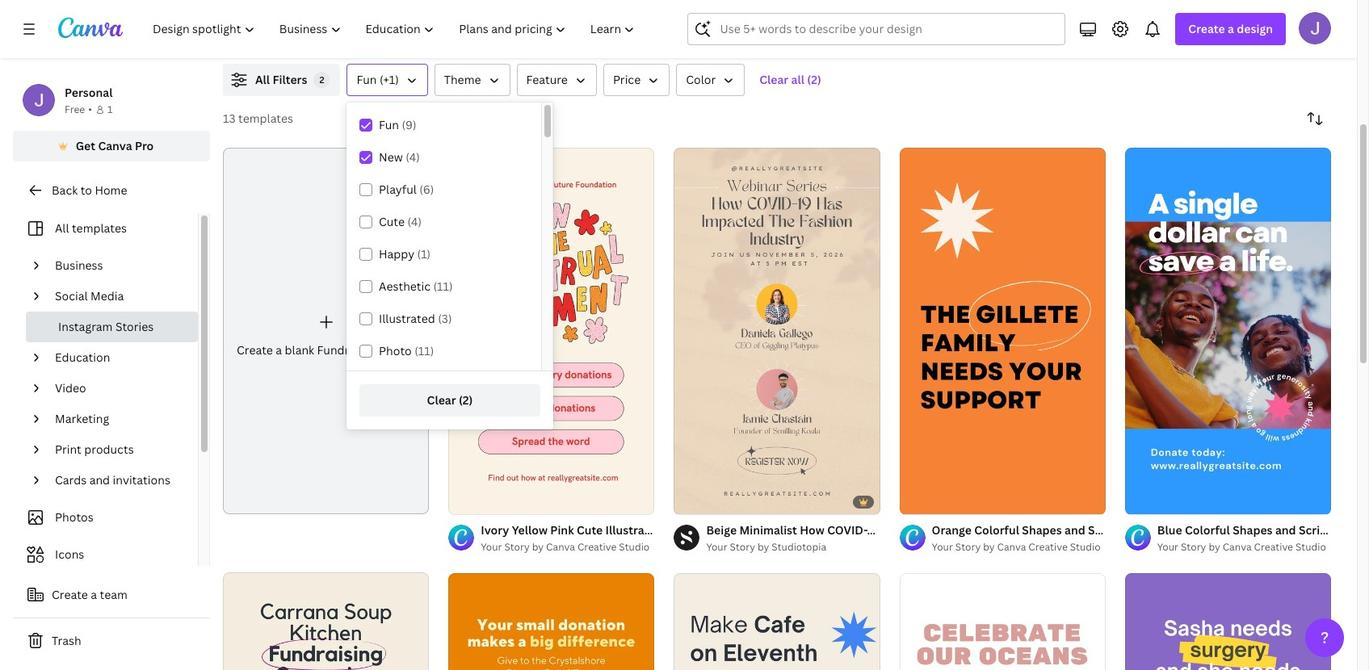 Task type: vqa. For each thing, say whether or not it's contained in the screenshot.
1 of 3 Link
yes



Task type: locate. For each thing, give the bounding box(es) containing it.
(4) right cute
[[408, 214, 422, 229]]

social media
[[55, 288, 124, 304]]

0 horizontal spatial studio
[[619, 540, 650, 554]]

templates for 13 templates
[[238, 111, 293, 126]]

1 vertical spatial (11)
[[415, 343, 434, 359]]

0 horizontal spatial clear
[[427, 393, 456, 408]]

(4) for new (4)
[[406, 149, 420, 165]]

(4) right new
[[406, 149, 420, 165]]

stories
[[115, 319, 154, 335]]

by for orange elegant curved frames and border financial emergencies fundraising instagram story image at bottom left
[[532, 540, 544, 554]]

fundraising
[[317, 342, 381, 358]]

(2)
[[807, 72, 822, 87], [459, 393, 473, 408]]

create inside button
[[52, 587, 88, 603]]

story
[[441, 342, 470, 358], [505, 540, 530, 554], [730, 540, 755, 554], [956, 540, 981, 554], [1181, 540, 1207, 554]]

personal
[[65, 85, 113, 100]]

1 horizontal spatial all
[[255, 72, 270, 87]]

clear inside clear (2) button
[[427, 393, 456, 408]]

templates down back to home
[[72, 221, 127, 236]]

3
[[929, 495, 934, 507]]

all
[[791, 72, 805, 87]]

fun inside button
[[357, 72, 377, 87]]

1 vertical spatial (2)
[[459, 393, 473, 408]]

templates
[[238, 111, 293, 126], [72, 221, 127, 236]]

3 your story by canva creative studio from the left
[[1158, 540, 1327, 554]]

(11) right photo
[[415, 343, 434, 359]]

3 by from the left
[[983, 540, 995, 554]]

fun (9)
[[379, 117, 417, 133]]

(11) for photo (11)
[[415, 343, 434, 359]]

cute (4)
[[379, 214, 422, 229]]

2 by from the left
[[758, 540, 769, 554]]

creative for orange elegant curved frames and border financial emergencies fundraising instagram story image at bottom left
[[578, 540, 617, 554]]

orange elegant curved frames and border financial emergencies fundraising instagram story image
[[449, 573, 655, 671]]

clear down the photo (11)
[[427, 393, 456, 408]]

your story by canva creative studio link
[[481, 539, 655, 556], [932, 539, 1106, 556], [1158, 539, 1332, 556]]

0 vertical spatial clear
[[760, 72, 789, 87]]

canva inside button
[[98, 138, 132, 154]]

clear left all
[[760, 72, 789, 87]]

ivory yellow pink cute illustrative fundraising / donation opportunities instagram story image
[[449, 148, 655, 514]]

2 vertical spatial a
[[91, 587, 97, 603]]

by up pink surf splash world oceans day your story image
[[983, 540, 995, 554]]

2 creative from the left
[[1029, 540, 1068, 554]]

your story by canva creative studio up purple and yellow colorful shapes and scribbles animals fundraising instagram story image
[[1158, 540, 1327, 554]]

1 horizontal spatial clear
[[760, 72, 789, 87]]

1 studio from the left
[[619, 540, 650, 554]]

feature
[[526, 72, 568, 87]]

2 your story by canva creative studio link from the left
[[932, 539, 1106, 556]]

story for pink surf splash world oceans day your story image
[[956, 540, 981, 554]]

instagram down illustrated
[[383, 342, 438, 358]]

0 horizontal spatial all
[[55, 221, 69, 236]]

0 vertical spatial (11)
[[434, 279, 453, 294]]

create a blank fundraising instagram story element
[[223, 148, 470, 514]]

2 horizontal spatial your story by canva creative studio
[[1158, 540, 1327, 554]]

(11)
[[434, 279, 453, 294], [415, 343, 434, 359]]

all templates
[[55, 221, 127, 236]]

fun for fun (+1)
[[357, 72, 377, 87]]

your story by canva creative studio up orange elegant curved frames and border financial emergencies fundraising instagram story image at bottom left
[[481, 540, 650, 554]]

canva for 'your story by canva creative studio' "link" corresponding to pink surf splash world oceans day your story image
[[997, 540, 1026, 554]]

social
[[55, 288, 88, 304]]

aesthetic (11)
[[379, 279, 453, 294]]

1 vertical spatial 1
[[911, 495, 916, 507]]

your story by canva creative studio link up purple and yellow colorful shapes and scribbles animals fundraising instagram story image
[[1158, 539, 1332, 556]]

1 horizontal spatial (2)
[[807, 72, 822, 87]]

your story by canva creative studio for orange elegant curved frames and border financial emergencies fundraising instagram story image at bottom left
[[481, 540, 650, 554]]

a left design
[[1228, 21, 1235, 36]]

a for team
[[91, 587, 97, 603]]

1 creative from the left
[[578, 540, 617, 554]]

create down icons at the bottom of page
[[52, 587, 88, 603]]

2 horizontal spatial create
[[1189, 21, 1225, 36]]

1 vertical spatial a
[[276, 342, 282, 358]]

1 horizontal spatial your story by canva creative studio
[[932, 540, 1101, 554]]

1 horizontal spatial instagram
[[383, 342, 438, 358]]

1 your from the left
[[481, 540, 502, 554]]

2 studio from the left
[[1070, 540, 1101, 554]]

(4) for cute (4)
[[408, 214, 422, 229]]

instagram stories
[[58, 319, 154, 335]]

education
[[55, 350, 110, 365]]

price
[[613, 72, 641, 87]]

1 horizontal spatial fun
[[379, 117, 399, 133]]

your for your story by studiotopia link
[[706, 540, 728, 554]]

0 horizontal spatial templates
[[72, 221, 127, 236]]

instagram up education
[[58, 319, 113, 335]]

your story by canva creative studio link for pink surf splash world oceans day your story image
[[932, 539, 1106, 556]]

1 your story by canva creative studio from the left
[[481, 540, 650, 554]]

clear (2)
[[427, 393, 473, 408]]

1 horizontal spatial your story by canva creative studio link
[[932, 539, 1106, 556]]

by for pink surf splash world oceans day your story image
[[983, 540, 995, 554]]

0 vertical spatial (2)
[[807, 72, 822, 87]]

1 horizontal spatial creative
[[1029, 540, 1068, 554]]

a left blank
[[276, 342, 282, 358]]

0 vertical spatial 1
[[107, 103, 113, 116]]

4 by from the left
[[1209, 540, 1221, 554]]

2 horizontal spatial a
[[1228, 21, 1235, 36]]

all left the "filters"
[[255, 72, 270, 87]]

(4)
[[406, 149, 420, 165], [408, 214, 422, 229]]

cute
[[379, 214, 405, 229]]

video link
[[48, 373, 188, 404]]

marketing link
[[48, 404, 188, 435]]

2 horizontal spatial your story by canva creative studio link
[[1158, 539, 1332, 556]]

1 vertical spatial clear
[[427, 393, 456, 408]]

by
[[532, 540, 544, 554], [758, 540, 769, 554], [983, 540, 995, 554], [1209, 540, 1221, 554]]

clear inside clear all (2) 'button'
[[760, 72, 789, 87]]

0 horizontal spatial creative
[[578, 540, 617, 554]]

design
[[1237, 21, 1273, 36]]

13 templates
[[223, 111, 293, 126]]

3 your from the left
[[932, 540, 953, 554]]

1 horizontal spatial create
[[237, 342, 273, 358]]

by up purple and yellow colorful shapes and scribbles animals fundraising instagram story image
[[1209, 540, 1221, 554]]

your
[[481, 540, 502, 554], [706, 540, 728, 554], [932, 540, 953, 554], [1158, 540, 1179, 554]]

pro
[[135, 138, 154, 154]]

a
[[1228, 21, 1235, 36], [276, 342, 282, 358], [91, 587, 97, 603]]

0 vertical spatial templates
[[238, 111, 293, 126]]

studio
[[619, 540, 650, 554], [1070, 540, 1101, 554], [1296, 540, 1327, 554]]

1 vertical spatial (4)
[[408, 214, 422, 229]]

business
[[55, 258, 103, 273]]

0 vertical spatial (4)
[[406, 149, 420, 165]]

your story by canva creative studio link up pink surf splash world oceans day your story image
[[932, 539, 1106, 556]]

(11) up (3) on the left top
[[434, 279, 453, 294]]

None search field
[[688, 13, 1066, 45]]

feature button
[[517, 64, 597, 96]]

your story by canva creative studio for pink surf splash world oceans day your story image
[[932, 540, 1101, 554]]

fundraising instagram stories templates image
[[987, 0, 1332, 44]]

1 vertical spatial templates
[[72, 221, 127, 236]]

canva up orange elegant curved frames and border financial emergencies fundraising instagram story image at bottom left
[[546, 540, 575, 554]]

a for blank
[[276, 342, 282, 358]]

fun for fun (9)
[[379, 117, 399, 133]]

0 horizontal spatial a
[[91, 587, 97, 603]]

create left blank
[[237, 342, 273, 358]]

0 horizontal spatial (2)
[[459, 393, 473, 408]]

canva up purple and yellow colorful shapes and scribbles animals fundraising instagram story image
[[1223, 540, 1252, 554]]

a inside button
[[91, 587, 97, 603]]

a for design
[[1228, 21, 1235, 36]]

social media link
[[48, 281, 188, 312]]

fun left (+1)
[[357, 72, 377, 87]]

canva left 'pro'
[[98, 138, 132, 154]]

1 left of at the right of the page
[[911, 495, 916, 507]]

2 horizontal spatial creative
[[1254, 540, 1294, 554]]

0 horizontal spatial 1
[[107, 103, 113, 116]]

1 vertical spatial fun
[[379, 117, 399, 133]]

filters
[[273, 72, 307, 87]]

2 horizontal spatial studio
[[1296, 540, 1327, 554]]

1 horizontal spatial a
[[276, 342, 282, 358]]

0 horizontal spatial your story by canva creative studio link
[[481, 539, 655, 556]]

your for 'your story by canva creative studio' "link" associated with orange elegant curved frames and border financial emergencies fundraising instagram story image at bottom left
[[481, 540, 502, 554]]

canva up pink surf splash world oceans day your story image
[[997, 540, 1026, 554]]

3 studio from the left
[[1296, 540, 1327, 554]]

1 by from the left
[[532, 540, 544, 554]]

0 horizontal spatial create
[[52, 587, 88, 603]]

0 vertical spatial all
[[255, 72, 270, 87]]

1 right '•'
[[107, 103, 113, 116]]

create inside dropdown button
[[1189, 21, 1225, 36]]

create left design
[[1189, 21, 1225, 36]]

create a team
[[52, 587, 128, 603]]

happy
[[379, 246, 415, 262]]

0 vertical spatial fun
[[357, 72, 377, 87]]

4 your from the left
[[1158, 540, 1179, 554]]

all down the 'back'
[[55, 221, 69, 236]]

get
[[76, 138, 95, 154]]

a inside dropdown button
[[1228, 21, 1235, 36]]

create
[[1189, 21, 1225, 36], [237, 342, 273, 358], [52, 587, 88, 603]]

2 vertical spatial create
[[52, 587, 88, 603]]

free
[[65, 103, 85, 116]]

0 horizontal spatial your story by canva creative studio
[[481, 540, 650, 554]]

your for 'your story by canva creative studio' "link" corresponding to pink surf splash world oceans day your story image
[[932, 540, 953, 554]]

templates inside all templates link
[[72, 221, 127, 236]]

1 your story by canva creative studio link from the left
[[481, 539, 655, 556]]

by left studiotopia
[[758, 540, 769, 554]]

all inside all templates link
[[55, 221, 69, 236]]

instagram
[[58, 319, 113, 335], [383, 342, 438, 358]]

a left team
[[91, 587, 97, 603]]

0 horizontal spatial instagram
[[58, 319, 113, 335]]

your story by canva creative studio up pink surf splash world oceans day your story image
[[932, 540, 1101, 554]]

templates right the 13
[[238, 111, 293, 126]]

canva
[[98, 138, 132, 154], [546, 540, 575, 554], [997, 540, 1026, 554], [1223, 540, 1252, 554]]

by up orange elegant curved frames and border financial emergencies fundraising instagram story image at bottom left
[[532, 540, 544, 554]]

0 vertical spatial instagram
[[58, 319, 113, 335]]

0 vertical spatial a
[[1228, 21, 1235, 36]]

2 your story by canva creative studio from the left
[[932, 540, 1101, 554]]

all
[[255, 72, 270, 87], [55, 221, 69, 236]]

1 horizontal spatial 1
[[911, 495, 916, 507]]

2 your from the left
[[706, 540, 728, 554]]

(11) for aesthetic (11)
[[434, 279, 453, 294]]

fun
[[357, 72, 377, 87], [379, 117, 399, 133]]

your story by canva creative studio link up orange elegant curved frames and border financial emergencies fundraising instagram story image at bottom left
[[481, 539, 655, 556]]

1 horizontal spatial templates
[[238, 111, 293, 126]]

print products
[[55, 442, 134, 457]]

1 horizontal spatial studio
[[1070, 540, 1101, 554]]

(2) inside 'button'
[[807, 72, 822, 87]]

1 vertical spatial all
[[55, 221, 69, 236]]

clear
[[760, 72, 789, 87], [427, 393, 456, 408]]

1
[[107, 103, 113, 116], [911, 495, 916, 507]]

(1)
[[417, 246, 431, 262]]

create a blank fundraising instagram story link
[[223, 148, 470, 514]]

1 vertical spatial create
[[237, 342, 273, 358]]

0 vertical spatial create
[[1189, 21, 1225, 36]]

fun left (9)
[[379, 117, 399, 133]]

story for orange elegant curved frames and border financial emergencies fundraising instagram story image at bottom left
[[505, 540, 530, 554]]

0 horizontal spatial fun
[[357, 72, 377, 87]]



Task type: describe. For each thing, give the bounding box(es) containing it.
new
[[379, 149, 403, 165]]

video
[[55, 381, 86, 396]]

aesthetic
[[379, 279, 431, 294]]

business link
[[48, 250, 188, 281]]

price button
[[603, 64, 670, 96]]

of
[[918, 495, 927, 507]]

photo
[[379, 343, 412, 359]]

clear for clear (2)
[[427, 393, 456, 408]]

cards
[[55, 473, 87, 488]]

team
[[100, 587, 128, 603]]

jacob simon image
[[1299, 12, 1332, 44]]

1 for 1 of 3
[[911, 495, 916, 507]]

media
[[91, 288, 124, 304]]

2
[[319, 74, 324, 86]]

canva for 'your story by canva creative studio' "link" associated with orange elegant curved frames and border financial emergencies fundraising instagram story image at bottom left
[[546, 540, 575, 554]]

1 vertical spatial instagram
[[383, 342, 438, 358]]

13
[[223, 111, 236, 126]]

create a team button
[[13, 579, 210, 612]]

studio for orange elegant curved frames and border financial emergencies fundraising instagram story image at bottom left
[[619, 540, 650, 554]]

create a design
[[1189, 21, 1273, 36]]

orange colorful shapes and scribbles medical needs fundraising instagram story image
[[900, 148, 1106, 514]]

photo (11)
[[379, 343, 434, 359]]

illustrated (3)
[[379, 311, 452, 326]]

(3)
[[438, 311, 452, 326]]

marketing
[[55, 411, 109, 427]]

color button
[[676, 64, 745, 96]]

new (4)
[[379, 149, 420, 165]]

studio for pink surf splash world oceans day your story image
[[1070, 540, 1101, 554]]

to
[[80, 183, 92, 198]]

cream and blue colorful shapes and scribbles business and entrepreneurship fundraising instagram story image
[[674, 573, 880, 671]]

canva for first 'your story by canva creative studio' "link" from right
[[1223, 540, 1252, 554]]

get canva pro button
[[13, 131, 210, 162]]

your story by canva creative studio link for orange elegant curved frames and border financial emergencies fundraising instagram story image at bottom left
[[481, 539, 655, 556]]

create a blank fundraising instagram story
[[237, 342, 470, 358]]

back
[[52, 183, 78, 198]]

all for all filters
[[255, 72, 270, 87]]

create a design button
[[1176, 13, 1286, 45]]

templates for all templates
[[72, 221, 127, 236]]

create for create a design
[[1189, 21, 1225, 36]]

cards and invitations
[[55, 473, 170, 488]]

(+1)
[[380, 72, 399, 87]]

color
[[686, 72, 716, 87]]

1 for 1
[[107, 103, 113, 116]]

beige minimalist how covid-19 has impacted the fashion industry webinar promotion instagram story image
[[674, 148, 880, 514]]

icons link
[[23, 540, 188, 570]]

all for all templates
[[55, 221, 69, 236]]

clear for clear all (2)
[[760, 72, 789, 87]]

3 your story by canva creative studio link from the left
[[1158, 539, 1332, 556]]

blue colorful shapes and scribbles financial emergencies fundraising instagram story image
[[1125, 148, 1332, 514]]

purple and yellow colorful shapes and scribbles animals fundraising instagram story image
[[1125, 573, 1332, 671]]

2 filter options selected element
[[314, 72, 330, 88]]

photos
[[55, 510, 94, 525]]

fun (+1) button
[[347, 64, 428, 96]]

trash
[[52, 633, 81, 649]]

(9)
[[402, 117, 417, 133]]

icons
[[55, 547, 84, 562]]

clear (2) button
[[360, 385, 541, 417]]

Search search field
[[720, 14, 1056, 44]]

and
[[89, 473, 110, 488]]

playful
[[379, 182, 417, 197]]

print
[[55, 442, 81, 457]]

all filters
[[255, 72, 307, 87]]

playful (6)
[[379, 182, 434, 197]]

happy (1)
[[379, 246, 431, 262]]

Sort by button
[[1299, 103, 1332, 135]]

get canva pro
[[76, 138, 154, 154]]

trash link
[[13, 625, 210, 658]]

clear all (2) button
[[752, 64, 830, 96]]

your story by studiotopia
[[706, 540, 827, 554]]

all templates link
[[23, 213, 188, 244]]

theme button
[[434, 64, 510, 96]]

home
[[95, 183, 127, 198]]

your story by studiotopia link
[[706, 539, 880, 556]]

cream, fuchsia and teal colorful shapes and scribbles financial emergencies fundraising instagram story image
[[223, 573, 429, 671]]

create for create a team
[[52, 587, 88, 603]]

(6)
[[420, 182, 434, 197]]

top level navigation element
[[142, 13, 649, 45]]

print products link
[[48, 435, 188, 465]]

studiotopia
[[772, 540, 827, 554]]

your for first 'your story by canva creative studio' "link" from right
[[1158, 540, 1179, 554]]

back to home
[[52, 183, 127, 198]]

create for create a blank fundraising instagram story
[[237, 342, 273, 358]]

(2) inside button
[[459, 393, 473, 408]]

invitations
[[113, 473, 170, 488]]

3 creative from the left
[[1254, 540, 1294, 554]]

illustrated
[[379, 311, 435, 326]]

photos link
[[23, 503, 188, 533]]

pink surf splash world oceans day your story image
[[900, 573, 1106, 671]]

•
[[88, 103, 92, 116]]

story for cream and blue colorful shapes and scribbles business and entrepreneurship fundraising instagram story image
[[730, 540, 755, 554]]

back to home link
[[13, 175, 210, 207]]

education link
[[48, 343, 188, 373]]

creative for pink surf splash world oceans day your story image
[[1029, 540, 1068, 554]]

free •
[[65, 103, 92, 116]]

products
[[84, 442, 134, 457]]

by for cream and blue colorful shapes and scribbles business and entrepreneurship fundraising instagram story image
[[758, 540, 769, 554]]

theme
[[444, 72, 481, 87]]

cards and invitations link
[[48, 465, 188, 496]]

blank
[[285, 342, 314, 358]]

1 of 3
[[911, 495, 934, 507]]

clear all (2)
[[760, 72, 822, 87]]

fun (+1)
[[357, 72, 399, 87]]



